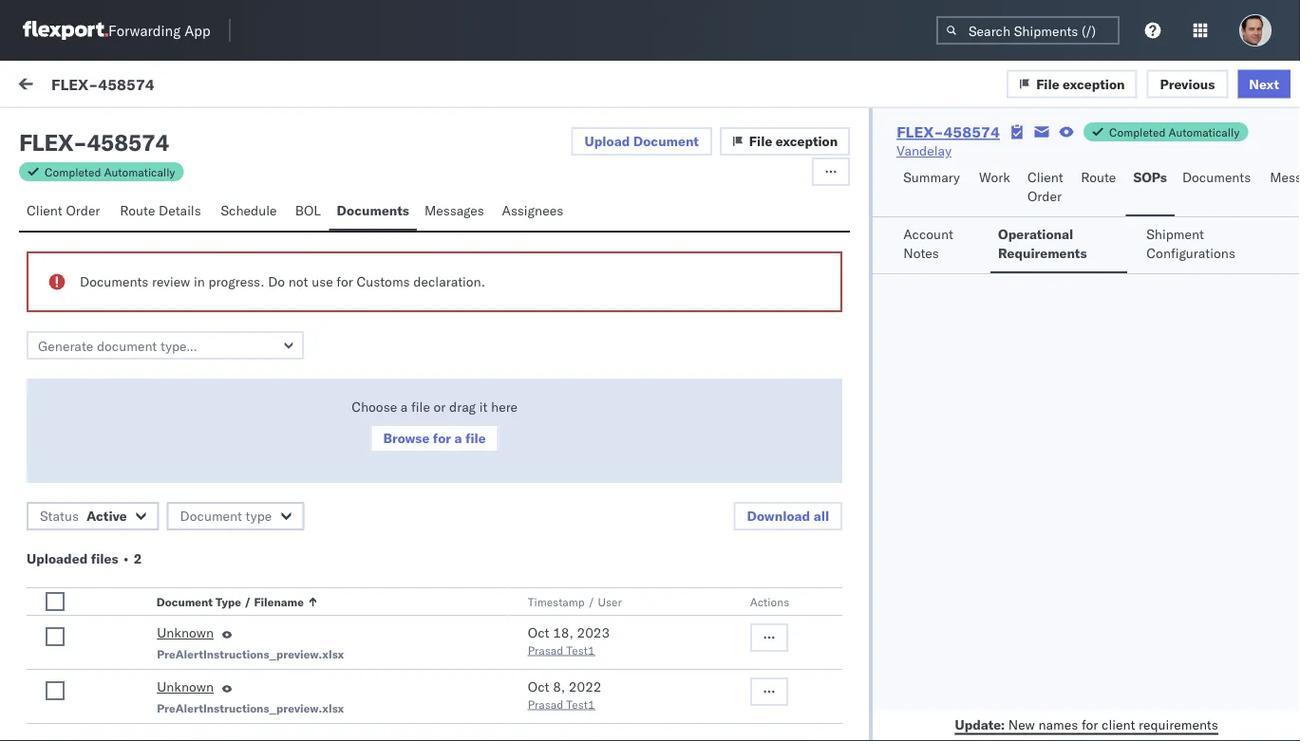 Task type: locate. For each thing, give the bounding box(es) containing it.
work right related
[[1057, 165, 1082, 179]]

forwarding
[[108, 21, 181, 39]]

status active
[[40, 508, 127, 525]]

1 vertical spatial work
[[979, 169, 1010, 186]]

flex- for oct 26, 2023, 5:45 pm edt
[[1013, 717, 1053, 734]]

type left delay
[[216, 595, 242, 609]]

6 edt from the top
[[591, 717, 616, 734]]

3 26, from the top
[[471, 378, 491, 394]]

0 vertical spatial flex- 458574
[[1013, 196, 1103, 213]]

flex-458574
[[51, 74, 155, 93], [897, 123, 1000, 142]]

0 vertical spatial completed
[[1109, 125, 1166, 139]]

unknown link down lucrative partnership.
[[157, 678, 214, 701]]

test1 inside "oct 18, 2023 prasad test1"
[[566, 643, 595, 658]]

edt for i
[[591, 287, 616, 303]]

1 vertical spatial oct 26, 2023, 5:45 pm edt
[[446, 717, 616, 734]]

unknown up document type
[[131, 483, 191, 500]]

prealertinstructions_preview.xlsx down this
[[157, 647, 344, 661]]

documents
[[1182, 169, 1251, 186], [337, 202, 409, 219], [80, 274, 148, 290]]

great
[[110, 630, 141, 646]]

2023, for omkar savant
[[495, 378, 532, 394]]

0 horizontal spatial (0)
[[84, 121, 108, 137]]

latent messaging test.
[[57, 211, 194, 227]]

your right that
[[211, 716, 237, 733]]

internal (0)
[[127, 121, 202, 137]]

pm right 5:46
[[568, 478, 588, 494]]

0 horizontal spatial file
[[411, 399, 430, 416]]

1 horizontal spatial exception
[[1063, 75, 1125, 92]]

1 prealertinstructions_preview.xlsx from the top
[[157, 647, 344, 661]]

0 horizontal spatial client order
[[27, 202, 100, 219]]

lucrative
[[133, 648, 184, 665]]

prealertinstructions_preview.xlsx up we are notifying you that your shipment, k & k, devan has
[[157, 701, 344, 716]]

oct inside oct 8, 2022 prasad test1
[[528, 679, 549, 696]]

3 savant from the top
[[136, 360, 177, 376]]

customs up document type
[[194, 483, 250, 500]]

1 exception: from the top
[[60, 483, 128, 500]]

client order button
[[1020, 161, 1073, 217], [19, 194, 112, 231]]

omkar up latent messaging test.
[[92, 178, 132, 195]]

0 horizontal spatial documents button
[[329, 194, 417, 231]]

schedule
[[221, 202, 277, 219]]

0 vertical spatial client
[[1028, 169, 1063, 186]]

new
[[1008, 717, 1035, 733]]

0 horizontal spatial documents
[[80, 274, 148, 290]]

prasad inside oct 8, 2022 prasad test1
[[528, 698, 563, 712]]

0 vertical spatial completed automatically
[[1109, 125, 1240, 139]]

documents button right bol
[[329, 194, 417, 231]]

1 savant from the top
[[136, 178, 177, 195]]

6 2023, from the top
[[495, 717, 532, 734]]

0 vertical spatial customs
[[357, 274, 410, 290]]

oct 18, 2023 prasad test1
[[528, 625, 610, 658]]

edt down the '2022'
[[591, 717, 616, 734]]

0 horizontal spatial completed
[[45, 165, 101, 179]]

flexport. image
[[23, 21, 108, 40]]

previous
[[1160, 75, 1215, 92]]

improve
[[279, 302, 327, 318]]

1 omkar savant from the top
[[92, 178, 177, 195]]

3 omkar from the top
[[92, 360, 132, 376]]

3 omkar savant from the top
[[92, 360, 177, 376]]

2 test1 from the top
[[566, 698, 595, 712]]

1 horizontal spatial file
[[465, 430, 486, 447]]

external
[[30, 121, 80, 137]]

completed automatically down previous button
[[1109, 125, 1240, 139]]

documents up filing
[[80, 274, 148, 290]]

0 horizontal spatial flex-458574
[[51, 74, 155, 93]]

0 vertical spatial unknown
[[131, 483, 191, 500]]

26,
[[471, 196, 491, 213], [471, 287, 491, 303], [471, 378, 491, 394], [471, 478, 491, 494], [471, 594, 491, 611], [471, 717, 491, 734]]

1 vertical spatial documents
[[337, 202, 409, 219]]

vandelay
[[897, 142, 952, 159]]

upload document
[[585, 133, 699, 150]]

prealertinstructions_preview.xlsx
[[157, 647, 344, 661], [157, 701, 344, 716]]

1 horizontal spatial work
[[1057, 165, 1082, 179]]

3 2023, from the top
[[495, 378, 532, 394]]

1 5:45 from the top
[[535, 594, 564, 611]]

savant
[[136, 178, 177, 195], [136, 269, 177, 285], [136, 360, 177, 376], [136, 560, 177, 576], [136, 683, 177, 700]]

/ left user
[[588, 595, 595, 609]]

omkar up filing
[[92, 269, 132, 285]]

3 edt from the top
[[591, 378, 616, 394]]

test1 inside oct 8, 2022 prasad test1
[[566, 698, 595, 712]]

route details
[[120, 202, 201, 219]]

1 pm from the top
[[568, 196, 588, 213]]

2023, up here
[[495, 378, 532, 394]]

for right use on the left
[[337, 274, 353, 290]]

1 vertical spatial test1
[[566, 698, 595, 712]]

file
[[1036, 75, 1060, 92], [749, 133, 772, 150]]

1 vertical spatial client
[[27, 202, 62, 219]]

i
[[57, 302, 61, 318]]

1 vertical spatial route
[[120, 202, 155, 219]]

route left details
[[120, 202, 155, 219]]

am
[[64, 302, 83, 318]]

order down message
[[66, 202, 100, 219]]

0 vertical spatial file
[[1036, 75, 1060, 92]]

0 horizontal spatial for
[[337, 274, 353, 290]]

configurations
[[1147, 245, 1236, 262]]

order
[[1028, 188, 1062, 205], [66, 202, 100, 219]]

work up external (0)
[[54, 73, 103, 99]]

exception: up status active
[[60, 483, 128, 500]]

2 unknown link from the top
[[157, 678, 214, 701]]

flex- 458574 for oct 26, 2023, 5:45 pm edt
[[1013, 717, 1103, 734]]

2 edt from the top
[[591, 287, 616, 303]]

test.
[[166, 211, 194, 227]]

1 horizontal spatial order
[[1028, 188, 1062, 205]]

1 vertical spatial exception
[[776, 133, 838, 150]]

2023, for latent
[[495, 196, 532, 213]]

1 vertical spatial document
[[180, 508, 242, 525]]

1 vertical spatial flex-458574
[[897, 123, 1000, 142]]

pm right 6:30
[[568, 378, 588, 394]]

omkar savant for notifying
[[92, 683, 177, 700]]

user
[[598, 595, 622, 609]]

document for type
[[180, 508, 242, 525]]

declaration.
[[413, 274, 485, 290]]

document down 'exception: unknown customs hold type'
[[180, 508, 242, 525]]

flex
[[19, 128, 73, 157]]

review
[[152, 274, 190, 290]]

order for leftmost client order button
[[66, 202, 100, 219]]

document up and
[[157, 595, 213, 609]]

2 vertical spatial document
[[157, 595, 213, 609]]

a down drag
[[454, 430, 462, 447]]

&
[[317, 716, 325, 733]]

flex- up operational
[[1013, 196, 1053, 213]]

omkar
[[92, 178, 132, 195], [92, 269, 132, 285], [92, 360, 132, 376], [92, 560, 132, 576], [92, 683, 132, 700]]

2 / from the left
[[588, 595, 595, 609]]

internal (0) button
[[120, 112, 213, 149]]

1 vertical spatial file
[[465, 430, 486, 447]]

edt for latent
[[591, 196, 616, 213]]

1 edt from the top
[[591, 196, 616, 213]]

customs up morale!
[[357, 274, 410, 290]]

0 vertical spatial file
[[411, 399, 430, 416]]

1 horizontal spatial (0)
[[177, 121, 202, 137]]

2023, down oct 8, 2022 prasad test1
[[495, 717, 532, 734]]

2 omkar from the top
[[92, 269, 132, 285]]

1 vertical spatial type
[[216, 595, 242, 609]]

pm right 7:22 on the top
[[568, 196, 588, 213]]

5 omkar from the top
[[92, 683, 132, 700]]

4 26, from the top
[[471, 478, 491, 494]]

omkar savant up notifying
[[92, 683, 177, 700]]

for left client
[[1082, 717, 1098, 733]]

summary button
[[896, 161, 972, 217]]

test1 down the '2022'
[[566, 698, 595, 712]]

prasad for 18,
[[528, 643, 563, 658]]

2 (0) from the left
[[177, 121, 202, 137]]

partnership.
[[188, 648, 262, 665]]

flex-458574 down forwarding app link
[[51, 74, 155, 93]]

internal
[[127, 121, 174, 137]]

client order up operational
[[1028, 169, 1063, 205]]

2 omkar savant from the top
[[92, 269, 177, 285]]

flex- 458574
[[1013, 196, 1103, 213], [1013, 717, 1103, 734]]

0 vertical spatial document
[[633, 133, 699, 150]]

prasad down 8,
[[528, 698, 563, 712]]

(0) right external
[[84, 121, 108, 137]]

pm for omkar savant
[[568, 378, 588, 394]]

1 flex- 458574 from the top
[[1013, 196, 1103, 213]]

status
[[40, 508, 79, 525]]

assignees
[[502, 202, 563, 219]]

1 (0) from the left
[[84, 121, 108, 137]]

route
[[1081, 169, 1116, 186], [120, 202, 155, 219]]

flex- 458574 right update:
[[1013, 717, 1103, 734]]

forwarding app link
[[23, 21, 211, 40]]

0 vertical spatial oct 26, 2023, 5:45 pm edt
[[446, 594, 616, 611]]

a right is
[[100, 630, 107, 646]]

requirements
[[998, 245, 1087, 262]]

edt right 7:22 on the top
[[591, 196, 616, 213]]

-
[[73, 128, 87, 157], [730, 287, 738, 303], [730, 378, 738, 394], [730, 478, 738, 494], [730, 594, 738, 611], [730, 717, 738, 734]]

26, for omkar savant
[[471, 378, 491, 394]]

unknown up lucrative partnership.
[[157, 625, 214, 642]]

1 vertical spatial prealertinstructions_preview.xlsx
[[157, 701, 344, 716]]

omkar savant for filing
[[92, 269, 177, 285]]

savant for notifying
[[136, 683, 177, 700]]

1 horizontal spatial customs
[[357, 274, 410, 290]]

pm for latent
[[568, 196, 588, 213]]

1 vertical spatial file exception
[[749, 133, 838, 150]]

5 omkar savant from the top
[[92, 683, 177, 700]]

2 exception: from the top
[[60, 593, 128, 609]]

6 pm from the top
[[568, 717, 588, 734]]

2 pm from the top
[[568, 287, 588, 303]]

route for route
[[1081, 169, 1116, 186]]

1 horizontal spatial file exception
[[1036, 75, 1125, 92]]

1 vertical spatial for
[[433, 430, 451, 447]]

458574 up message
[[87, 128, 169, 157]]

1 2023, from the top
[[495, 196, 532, 213]]

4 edt from the top
[[591, 478, 616, 494]]

documents right the 'bol' 'button'
[[337, 202, 409, 219]]

client down message
[[27, 202, 62, 219]]

file inside button
[[465, 430, 486, 447]]

flex- down requirements
[[1013, 287, 1053, 303]]

type right 'hold'
[[286, 483, 316, 500]]

order down related
[[1028, 188, 1062, 205]]

pm for i
[[568, 287, 588, 303]]

1 horizontal spatial client
[[1028, 169, 1063, 186]]

1 horizontal spatial route
[[1081, 169, 1116, 186]]

2 vertical spatial documents
[[80, 274, 148, 290]]

5:45 down oct 8, 2022 prasad test1
[[535, 717, 564, 734]]

oct 26, 2023, 7:00 pm edt
[[446, 287, 616, 303]]

2023, for we
[[495, 717, 532, 734]]

work inside button
[[979, 169, 1010, 186]]

1 vertical spatial prasad
[[528, 698, 563, 712]]

client order button down message
[[19, 194, 112, 231]]

omkar savant down filing
[[92, 360, 177, 376]]

/
[[244, 595, 252, 609], [588, 595, 595, 609]]

work right import
[[184, 78, 215, 94]]

lucrative partnership.
[[133, 648, 262, 665]]

0 vertical spatial your
[[330, 302, 356, 318]]

2023, left 5:46
[[495, 478, 532, 494]]

26, right has
[[471, 717, 491, 734]]

0 vertical spatial automatically
[[1169, 125, 1240, 139]]

1 vertical spatial file
[[749, 133, 772, 150]]

5 savant from the top
[[136, 683, 177, 700]]

upload
[[585, 133, 630, 150]]

omkar savant up messaging
[[92, 178, 177, 195]]

unknown link for oct 18, 2023
[[157, 624, 214, 647]]

omkar down filing
[[92, 360, 132, 376]]

pm down oct 8, 2022 prasad test1
[[568, 717, 588, 734]]

edt right 7:00
[[591, 287, 616, 303]]

savant right ∙
[[136, 560, 177, 576]]

oct inside "oct 18, 2023 prasad test1"
[[528, 625, 549, 642]]

1 vertical spatial completed automatically
[[45, 165, 175, 179]]

pm for we
[[568, 717, 588, 734]]

prasad inside "oct 18, 2023 prasad test1"
[[528, 643, 563, 658]]

order inside client order
[[1028, 188, 1062, 205]]

document inside "document type" 'button'
[[180, 508, 242, 525]]

26, left assignees
[[471, 196, 491, 213]]

0 vertical spatial work
[[54, 73, 103, 99]]

0 vertical spatial flex-458574
[[51, 74, 155, 93]]

(0)
[[84, 121, 108, 137], [177, 121, 202, 137]]

unknown for oct 18, 2023
[[157, 625, 214, 642]]

operational requirements
[[998, 226, 1087, 262]]

2 2023, from the top
[[495, 287, 532, 303]]

pm
[[568, 196, 588, 213], [568, 287, 588, 303], [568, 378, 588, 394], [568, 478, 588, 494], [568, 594, 588, 611], [568, 717, 588, 734]]

26, left 7:00
[[471, 287, 491, 303]]

customs
[[357, 274, 410, 290], [194, 483, 250, 500]]

1 vertical spatial exception:
[[60, 593, 128, 609]]

0 horizontal spatial type
[[216, 595, 242, 609]]

0 vertical spatial exception:
[[60, 483, 128, 500]]

report
[[223, 302, 260, 318]]

completed up item/shipment at the right of the page
[[1109, 125, 1166, 139]]

1 26, from the top
[[471, 196, 491, 213]]

1 vertical spatial automatically
[[104, 165, 175, 179]]

5 2023, from the top
[[495, 594, 532, 611]]

2 vertical spatial for
[[1082, 717, 1098, 733]]

a right filing
[[120, 302, 127, 318]]

resize handle column header
[[414, 159, 437, 742], [698, 159, 721, 742], [982, 159, 1005, 742], [1266, 159, 1289, 742]]

file down it
[[465, 430, 486, 447]]

exception: for exception: warehouse devan delay
[[60, 593, 128, 609]]

file exception button
[[1007, 70, 1137, 98], [1007, 70, 1137, 98], [720, 127, 850, 156], [720, 127, 850, 156]]

forwarding app
[[108, 21, 211, 39]]

1 vertical spatial unknown
[[157, 625, 214, 642]]

unknown link up lucrative partnership.
[[157, 624, 214, 647]]

1 omkar from the top
[[92, 178, 132, 195]]

2 26, from the top
[[471, 287, 491, 303]]

file left or
[[411, 399, 430, 416]]

0 horizontal spatial /
[[244, 595, 252, 609]]

for down or
[[433, 430, 451, 447]]

for inside button
[[433, 430, 451, 447]]

work
[[54, 73, 103, 99], [1057, 165, 1082, 179]]

2 flex- 458574 from the top
[[1013, 717, 1103, 734]]

flex- for oct 26, 2023, 7:22 pm edt
[[1013, 196, 1053, 213]]

0 vertical spatial prasad
[[528, 643, 563, 658]]

0 horizontal spatial client
[[27, 202, 62, 219]]

0 vertical spatial exception
[[1063, 75, 1125, 92]]

1 horizontal spatial flex-458574
[[897, 123, 1000, 142]]

2 savant from the top
[[136, 269, 177, 285]]

458574
[[98, 74, 155, 93], [944, 123, 1000, 142], [87, 128, 169, 157], [1053, 196, 1103, 213], [1053, 717, 1103, 734]]

uploaded files ∙ 2
[[27, 551, 142, 567]]

/ left filename
[[244, 595, 252, 609]]

1 vertical spatial customs
[[194, 483, 250, 500]]

0 horizontal spatial work
[[54, 73, 103, 99]]

0 horizontal spatial file
[[749, 133, 772, 150]]

savant up commendation
[[136, 269, 177, 285]]

omkar up notifying
[[92, 683, 132, 700]]

1 horizontal spatial for
[[433, 430, 451, 447]]

client order for leftmost client order button
[[27, 202, 100, 219]]

document type / filename
[[157, 595, 304, 609]]

documents left mess button
[[1182, 169, 1251, 186]]

omkar for am
[[92, 269, 132, 285]]

4 omkar savant from the top
[[92, 560, 177, 576]]

3 pm from the top
[[568, 378, 588, 394]]

0 vertical spatial 5:45
[[535, 594, 564, 611]]

type inside button
[[216, 595, 242, 609]]

omkar savant up filing
[[92, 269, 177, 285]]

2 prasad from the top
[[528, 698, 563, 712]]

client order button up operational
[[1020, 161, 1073, 217]]

6 26, from the top
[[471, 717, 491, 734]]

flex-458574 up vandelay
[[897, 123, 1000, 142]]

26, left timestamp
[[471, 594, 491, 611]]

prasad for 8,
[[528, 698, 563, 712]]

0 vertical spatial prealertinstructions_preview.xlsx
[[157, 647, 344, 661]]

exception
[[1063, 75, 1125, 92], [776, 133, 838, 150]]

edt for omkar savant
[[591, 378, 616, 394]]

0 vertical spatial type
[[286, 483, 316, 500]]

actions
[[750, 595, 790, 609]]

is
[[86, 630, 96, 646]]

1 prasad from the top
[[528, 643, 563, 658]]

oct 26, 2023, 5:45 pm edt up 18, on the bottom of page
[[446, 594, 616, 611]]

0 vertical spatial documents
[[1182, 169, 1251, 186]]

use
[[312, 274, 333, 290]]

work for related
[[1057, 165, 1082, 179]]

edt right 6:30
[[591, 378, 616, 394]]

devan
[[205, 593, 245, 609]]

edt right 5:46
[[591, 478, 616, 494]]

1 vertical spatial work
[[1057, 165, 1082, 179]]

timestamp / user button
[[524, 591, 712, 610]]

pm right 7:00
[[568, 287, 588, 303]]

2023, up "oct 18, 2023 prasad test1"
[[495, 594, 532, 611]]

1 vertical spatial 5:45
[[535, 717, 564, 734]]

prasad down 18, on the bottom of page
[[528, 643, 563, 658]]

documents button
[[1175, 161, 1262, 217], [329, 194, 417, 231]]

7:22
[[535, 196, 564, 213]]

unknown down lucrative partnership.
[[157, 679, 214, 696]]

(0) right internal
[[177, 121, 202, 137]]

omkar savant up warehouse
[[92, 560, 177, 576]]

5 26, from the top
[[471, 594, 491, 611]]

savant down commendation
[[136, 360, 177, 376]]

oct 26, 2023, 5:45 pm edt down oct 8, 2022 prasad test1
[[446, 717, 616, 734]]

None checkbox
[[46, 628, 65, 647], [46, 682, 65, 701], [46, 628, 65, 647], [46, 682, 65, 701]]

oct 26, 2023, 6:30 pm edt
[[446, 378, 616, 394]]

document inside document type / filename button
[[157, 595, 213, 609]]

completed automatically down "flex - 458574"
[[45, 165, 175, 179]]

0 vertical spatial test1
[[566, 643, 595, 658]]

0 horizontal spatial order
[[66, 202, 100, 219]]

None checkbox
[[46, 593, 65, 612]]

26, for we
[[471, 717, 491, 734]]

flex - 458574
[[19, 128, 169, 157]]

client right work button
[[1028, 169, 1063, 186]]

0 horizontal spatial route
[[120, 202, 155, 219]]

client order for the right client order button
[[1028, 169, 1063, 205]]

savant for filing
[[136, 269, 177, 285]]

2023, left 7:22 on the top
[[495, 196, 532, 213]]

1 vertical spatial completed
[[45, 165, 101, 179]]

your down use on the left
[[330, 302, 356, 318]]

2023,
[[495, 196, 532, 213], [495, 287, 532, 303], [495, 378, 532, 394], [495, 478, 532, 494], [495, 594, 532, 611], [495, 717, 532, 734]]

2 prealertinstructions_preview.xlsx from the top
[[157, 701, 344, 716]]

1 horizontal spatial work
[[979, 169, 1010, 186]]

client order down message
[[27, 202, 100, 219]]

document type button
[[167, 502, 304, 531]]

you
[[158, 716, 180, 733]]

0 vertical spatial unknown link
[[157, 624, 214, 647]]

work left related
[[979, 169, 1010, 186]]

458574 up vandelay
[[944, 123, 1000, 142]]

26, down browse for a file button
[[471, 478, 491, 494]]

documents button up shipment configurations button
[[1175, 161, 1262, 217]]

1 vertical spatial your
[[211, 716, 237, 733]]

0 horizontal spatial your
[[211, 716, 237, 733]]

2 vertical spatial unknown
[[157, 679, 214, 696]]

edt
[[591, 196, 616, 213], [591, 287, 616, 303], [591, 378, 616, 394], [591, 478, 616, 494], [591, 594, 616, 611], [591, 717, 616, 734]]

omkar for are
[[92, 683, 132, 700]]

0 horizontal spatial work
[[184, 78, 215, 94]]

0 vertical spatial route
[[1081, 169, 1116, 186]]

warehouse
[[131, 593, 202, 609]]

client order
[[1028, 169, 1063, 205], [27, 202, 100, 219]]

order for the right client order button
[[1028, 188, 1062, 205]]

1 unknown link from the top
[[157, 624, 214, 647]]

1 test1 from the top
[[566, 643, 595, 658]]

1 vertical spatial flex- 458574
[[1013, 717, 1103, 734]]

savant down lucrative
[[136, 683, 177, 700]]

browse for a file button
[[370, 425, 499, 453]]

omkar for messaging
[[92, 178, 132, 195]]

edt up 2023
[[591, 594, 616, 611]]



Task type: vqa. For each thing, say whether or not it's contained in the screenshot.
Notes
yes



Task type: describe. For each thing, give the bounding box(es) containing it.
all
[[814, 508, 829, 525]]

timestamp
[[528, 595, 585, 609]]

we
[[57, 716, 76, 733]]

vandelay link
[[897, 142, 952, 161]]

do
[[268, 274, 285, 290]]

2
[[134, 551, 142, 567]]

app
[[184, 21, 211, 39]]

related
[[1014, 165, 1054, 179]]

a inside button
[[454, 430, 462, 447]]

0 horizontal spatial client order button
[[19, 194, 112, 231]]

client for the right client order button
[[1028, 169, 1063, 186]]

2 resize handle column header from the left
[[698, 159, 721, 742]]

0 horizontal spatial file exception
[[749, 133, 838, 150]]

update:
[[955, 717, 1005, 733]]

devan
[[345, 716, 381, 733]]

1 horizontal spatial type
[[286, 483, 316, 500]]

5 edt from the top
[[591, 594, 616, 611]]

route button
[[1073, 161, 1126, 217]]

26, for i
[[471, 287, 491, 303]]

not
[[288, 274, 308, 290]]

1 horizontal spatial your
[[330, 302, 356, 318]]

commendation
[[130, 302, 220, 318]]

458574 up internal
[[98, 74, 155, 93]]

download all
[[747, 508, 829, 525]]

k
[[304, 716, 313, 733]]

my work
[[19, 73, 103, 99]]

458574 right new
[[1053, 717, 1103, 734]]

i am filing a commendation report to improve your morale!
[[57, 302, 405, 318]]

prealertinstructions_preview.xlsx for oct 18, 2023
[[157, 647, 344, 661]]

bol
[[295, 202, 321, 219]]

3 resize handle column header from the left
[[982, 159, 1005, 742]]

flex-458574 link
[[897, 123, 1000, 142]]

∙
[[122, 551, 130, 567]]

here
[[491, 399, 518, 416]]

shipment configurations button
[[1139, 217, 1270, 274]]

exception: unknown customs hold type
[[60, 483, 316, 500]]

next
[[1249, 75, 1279, 92]]

route details button
[[112, 194, 213, 231]]

document for type
[[157, 595, 213, 609]]

unknown link for oct 8, 2022
[[157, 678, 214, 701]]

route for route details
[[120, 202, 155, 219]]

edt for we
[[591, 717, 616, 734]]

0 horizontal spatial customs
[[194, 483, 250, 500]]

2023, for i
[[495, 287, 532, 303]]

2 horizontal spatial documents
[[1182, 169, 1251, 186]]

7:00
[[535, 287, 564, 303]]

account notes
[[903, 226, 954, 262]]

operational
[[998, 226, 1074, 243]]

choose a file or drag it here
[[352, 399, 518, 416]]

or
[[434, 399, 446, 416]]

flex- up vandelay
[[897, 123, 944, 142]]

a inside this is a great deal and with this will create
[[100, 630, 107, 646]]

1 horizontal spatial documents button
[[1175, 161, 1262, 217]]

a right 'choose'
[[401, 399, 408, 416]]

morale!
[[360, 302, 405, 318]]

notifying
[[102, 716, 155, 733]]

26, for latent
[[471, 196, 491, 213]]

import
[[141, 78, 181, 94]]

bol button
[[288, 194, 329, 231]]

0 vertical spatial work
[[184, 78, 215, 94]]

omkar savant for test.
[[92, 178, 177, 195]]

5 pm from the top
[[568, 594, 588, 611]]

1 horizontal spatial client order button
[[1020, 161, 1073, 217]]

oct 26, 2023, 7:22 pm edt
[[446, 196, 616, 213]]

summary
[[903, 169, 960, 186]]

related work item/shipment
[[1014, 165, 1162, 179]]

flex- right the my
[[51, 74, 98, 93]]

1 horizontal spatial completed
[[1109, 125, 1166, 139]]

5:46
[[535, 478, 564, 494]]

with
[[200, 630, 226, 646]]

1 resize handle column header from the left
[[414, 159, 437, 742]]

upload document button
[[571, 127, 712, 156]]

1 horizontal spatial documents
[[337, 202, 409, 219]]

flex- 458574 for oct 26, 2023, 7:22 pm edt
[[1013, 196, 1103, 213]]

prealertinstructions_preview.xlsx for oct 8, 2022
[[157, 701, 344, 716]]

Search Shipments (/) text field
[[936, 16, 1120, 45]]

4 2023, from the top
[[495, 478, 532, 494]]

and
[[174, 630, 196, 646]]

active
[[86, 508, 127, 525]]

item/shipment
[[1085, 165, 1162, 179]]

messages
[[424, 202, 484, 219]]

account notes button
[[896, 217, 979, 274]]

0 vertical spatial file exception
[[1036, 75, 1125, 92]]

2 oct 26, 2023, 5:45 pm edt from the top
[[446, 717, 616, 734]]

(0) for external (0)
[[84, 121, 108, 137]]

we are notifying you that your shipment, k & k, devan has
[[57, 716, 406, 733]]

k,
[[329, 716, 342, 733]]

(0) for internal (0)
[[177, 121, 202, 137]]

import work
[[141, 78, 215, 94]]

latent
[[57, 211, 96, 227]]

in
[[194, 274, 205, 290]]

sops
[[1133, 169, 1167, 186]]

previous button
[[1147, 70, 1228, 98]]

my
[[19, 73, 49, 99]]

browse
[[383, 430, 430, 447]]

1 / from the left
[[244, 595, 252, 609]]

0 horizontal spatial exception
[[776, 133, 838, 150]]

savant for test.
[[136, 178, 177, 195]]

requirements
[[1139, 717, 1218, 733]]

0 horizontal spatial completed automatically
[[45, 165, 175, 179]]

shipment
[[1147, 226, 1204, 243]]

4 savant from the top
[[136, 560, 177, 576]]

2022
[[569, 679, 602, 696]]

2 5:45 from the top
[[535, 717, 564, 734]]

1 horizontal spatial file
[[1036, 75, 1060, 92]]

2 horizontal spatial for
[[1082, 717, 1098, 733]]

shipment,
[[240, 716, 301, 733]]

drag
[[449, 399, 476, 416]]

choose
[[352, 399, 397, 416]]

1 horizontal spatial completed automatically
[[1109, 125, 1240, 139]]

flex- for oct 26, 2023, 7:00 pm edt
[[1013, 287, 1053, 303]]

exception: for exception: unknown customs hold type
[[60, 483, 128, 500]]

document inside upload document button
[[633, 133, 699, 150]]

1 horizontal spatial automatically
[[1169, 125, 1240, 139]]

1 oct 26, 2023, 5:45 pm edt from the top
[[446, 594, 616, 611]]

work for my
[[54, 73, 103, 99]]

1854269
[[1053, 287, 1111, 303]]

delay
[[248, 593, 284, 609]]

are
[[79, 716, 98, 733]]

work button
[[972, 161, 1020, 217]]

filename
[[254, 595, 304, 609]]

oct 8, 2022 prasad test1
[[528, 679, 602, 712]]

client for leftmost client order button
[[27, 202, 62, 219]]

mess button
[[1262, 161, 1300, 217]]

type
[[246, 508, 272, 525]]

test1 for 2023
[[566, 643, 595, 658]]

timestamp / user
[[528, 595, 622, 609]]

this
[[229, 630, 252, 646]]

next button
[[1238, 70, 1291, 98]]

messages button
[[417, 194, 494, 231]]

4 omkar from the top
[[92, 560, 132, 576]]

schedule button
[[213, 194, 288, 231]]

document type / filename button
[[153, 591, 490, 610]]

4 resize handle column header from the left
[[1266, 159, 1289, 742]]

will
[[57, 648, 78, 665]]

test1 for 2022
[[566, 698, 595, 712]]

hold
[[253, 483, 283, 500]]

Generate document type... text field
[[27, 331, 304, 360]]

it
[[479, 399, 488, 416]]

notes
[[903, 245, 939, 262]]

messaging
[[99, 211, 163, 227]]

unknown for oct 8, 2022
[[157, 679, 214, 696]]

deal
[[145, 630, 170, 646]]

458574 down related work item/shipment
[[1053, 196, 1103, 213]]

4 pm from the top
[[568, 478, 588, 494]]



